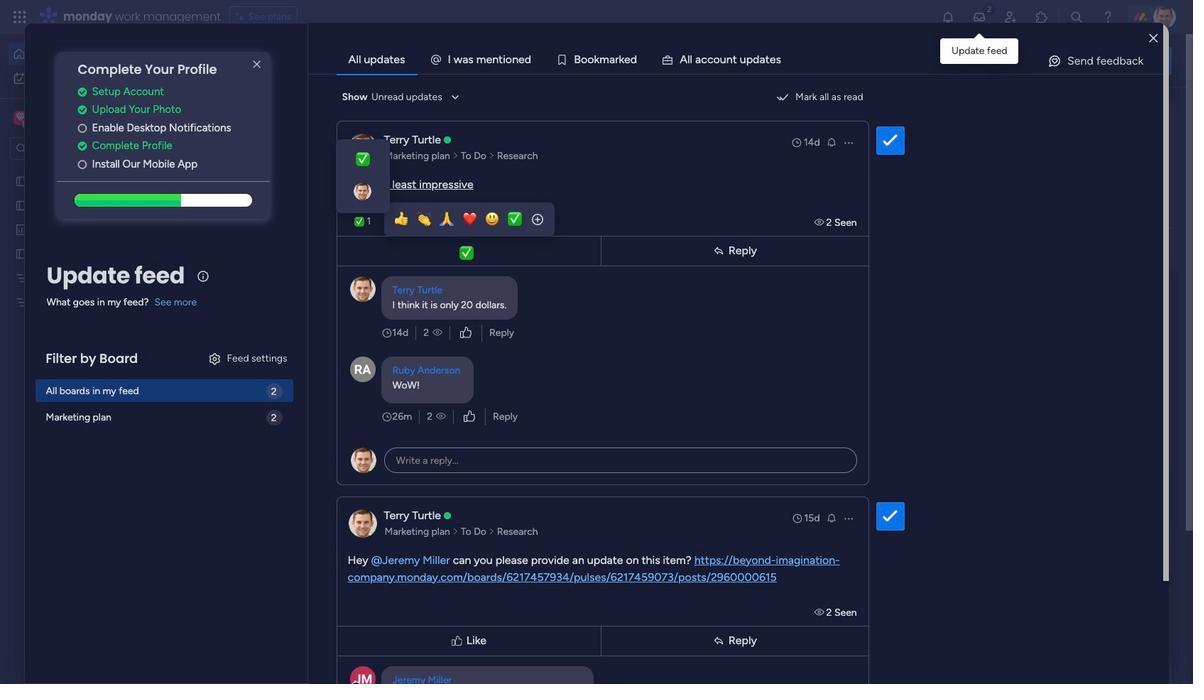 Task type: describe. For each thing, give the bounding box(es) containing it.
see plans image
[[236, 9, 248, 25]]

add to favorites image
[[421, 260, 436, 274]]

help center element
[[959, 586, 1172, 643]]

circle o image
[[78, 159, 87, 170]]

options image
[[843, 513, 855, 524]]

1 check circle image from the top
[[78, 105, 87, 115]]

2 element
[[363, 535, 380, 552]]

workspace selection element
[[14, 109, 119, 128]]

close image
[[1150, 33, 1159, 44]]

2 vertical spatial option
[[0, 168, 181, 171]]

reminder image for options icon
[[826, 512, 837, 523]]

1 v2 seen image from the top
[[815, 216, 827, 228]]

1 vertical spatial v2 like image
[[464, 409, 475, 425]]

give feedback image
[[1048, 54, 1062, 68]]

Search in workspace field
[[30, 140, 119, 157]]

1 vertical spatial dapulse x slim image
[[1151, 103, 1168, 120]]

monday marketplace image
[[1035, 10, 1050, 24]]

0 vertical spatial v2 like image
[[460, 325, 472, 341]]

add to favorites image
[[654, 260, 668, 274]]

remove from favorites image
[[421, 434, 436, 448]]

1 horizontal spatial slider arrow image
[[489, 149, 495, 163]]

check circle image
[[78, 87, 87, 97]]

0 horizontal spatial dapulse x slim image
[[248, 56, 265, 73]]

0 horizontal spatial slider arrow image
[[453, 149, 459, 163]]

help image
[[1101, 10, 1116, 24]]

select product image
[[13, 10, 27, 24]]

update feed image
[[973, 10, 987, 24]]

quick search results list box
[[220, 133, 925, 495]]



Task type: vqa. For each thing, say whether or not it's contained in the screenshot.
the component image
no



Task type: locate. For each thing, give the bounding box(es) containing it.
2 v2 seen image from the top
[[815, 606, 827, 619]]

1 horizontal spatial dapulse x slim image
[[1151, 103, 1168, 120]]

1 vertical spatial slider arrow image
[[453, 525, 459, 539]]

public board image
[[15, 174, 28, 188], [15, 198, 28, 212], [470, 259, 485, 275], [702, 259, 718, 275]]

1 horizontal spatial slider arrow image
[[489, 525, 495, 539]]

close recently visited image
[[220, 116, 237, 133]]

check circle image
[[78, 105, 87, 115], [78, 141, 87, 152]]

v2 seen image
[[433, 326, 443, 340], [436, 410, 446, 424]]

0 vertical spatial dapulse x slim image
[[248, 56, 265, 73]]

1 vertical spatial option
[[9, 67, 173, 90]]

list box
[[0, 166, 181, 506]]

0 vertical spatial slider arrow image
[[453, 149, 459, 163]]

0 vertical spatial check circle image
[[78, 105, 87, 115]]

workspace image
[[16, 110, 25, 126]]

option up check circle image
[[9, 43, 173, 65]]

public board image
[[15, 247, 28, 260]]

terry turtle image
[[1154, 6, 1177, 28]]

option up workspace selection element
[[9, 67, 173, 90]]

public dashboard image
[[15, 222, 28, 236]]

v2 bolt switch image
[[1082, 53, 1090, 69]]

v2 user feedback image
[[971, 53, 981, 69]]

v2 seen image for the topmost v2 like 'icon'
[[433, 326, 443, 340]]

templates image image
[[972, 286, 1160, 384]]

0 vertical spatial option
[[9, 43, 173, 65]]

contact sales element
[[959, 654, 1172, 684]]

0 vertical spatial v2 seen image
[[433, 326, 443, 340]]

1 vertical spatial v2 seen image
[[436, 410, 446, 424]]

slider arrow image
[[489, 149, 495, 163], [453, 525, 459, 539]]

2 check circle image from the top
[[78, 141, 87, 152]]

v2 seen image
[[815, 216, 827, 228], [815, 606, 827, 619]]

0 vertical spatial v2 seen image
[[815, 216, 827, 228]]

tab
[[337, 45, 417, 74]]

reminder image
[[826, 136, 837, 147], [826, 512, 837, 523]]

invite members image
[[1004, 10, 1018, 24]]

2 image
[[983, 1, 996, 17]]

notifications image
[[942, 10, 956, 24]]

tab list
[[337, 45, 1164, 74]]

check circle image up circle o icon
[[78, 105, 87, 115]]

workspace image
[[14, 110, 28, 126]]

options image
[[843, 137, 855, 148]]

0 vertical spatial slider arrow image
[[489, 149, 495, 163]]

search everything image
[[1070, 10, 1084, 24]]

0 horizontal spatial slider arrow image
[[453, 525, 459, 539]]

check circle image down circle o icon
[[78, 141, 87, 152]]

2 reminder image from the top
[[826, 512, 837, 523]]

v2 seen image for the bottommost v2 like 'icon'
[[436, 410, 446, 424]]

1 vertical spatial reminder image
[[826, 512, 837, 523]]

dapulse x slim image
[[248, 56, 265, 73], [1151, 103, 1168, 120]]

1 vertical spatial slider arrow image
[[489, 525, 495, 539]]

1 vertical spatial v2 seen image
[[815, 606, 827, 619]]

1 reminder image from the top
[[826, 136, 837, 147]]

getting started element
[[959, 518, 1172, 575]]

reminder image for options image
[[826, 136, 837, 147]]

option
[[9, 43, 173, 65], [9, 67, 173, 90], [0, 168, 181, 171]]

circle o image
[[78, 123, 87, 133]]

v2 like image
[[460, 325, 472, 341], [464, 409, 475, 425]]

0 vertical spatial reminder image
[[826, 136, 837, 147]]

reminder image left options image
[[826, 136, 837, 147]]

slider arrow image
[[453, 149, 459, 163], [489, 525, 495, 539]]

1 vertical spatial check circle image
[[78, 141, 87, 152]]

option down 'search in workspace' field
[[0, 168, 181, 171]]

reminder image left options icon
[[826, 512, 837, 523]]



